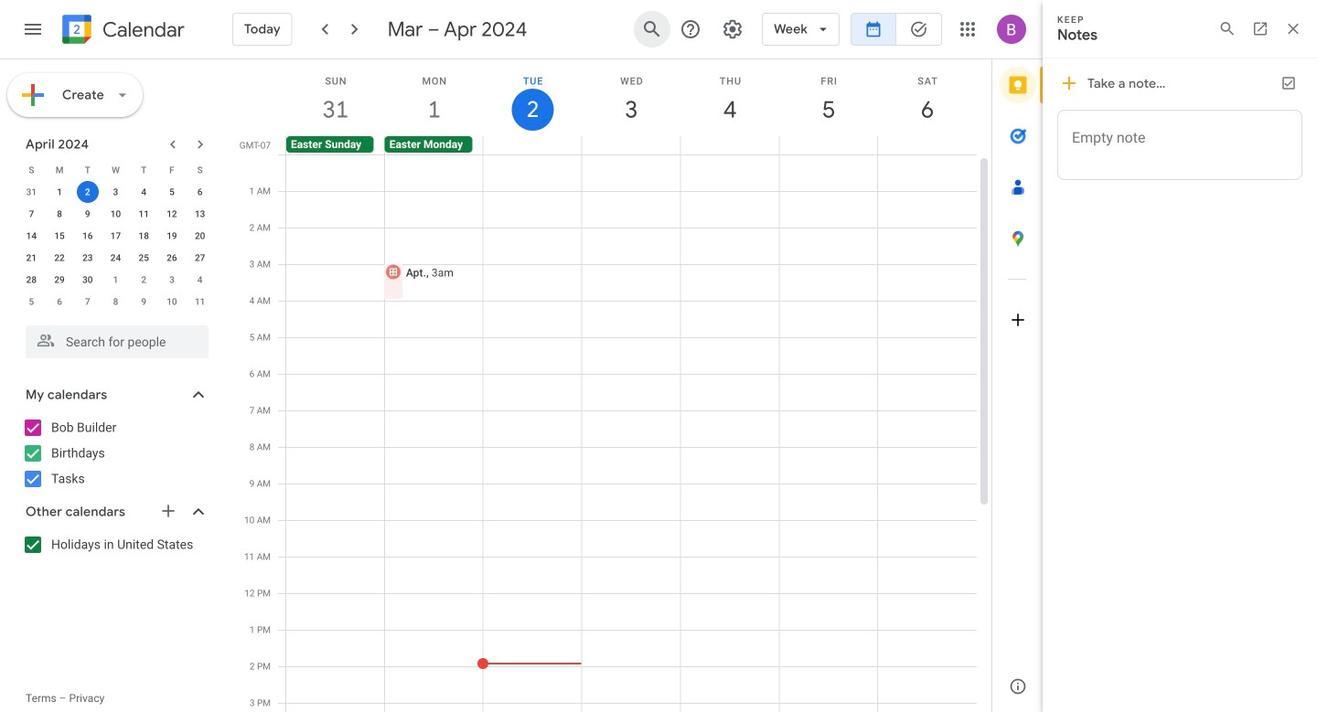 Task type: describe. For each thing, give the bounding box(es) containing it.
9 element
[[77, 203, 99, 225]]

21 element
[[20, 247, 42, 269]]

1 element
[[49, 181, 70, 203]]

25 element
[[133, 247, 155, 269]]

may 9 element
[[133, 291, 155, 313]]

10 element
[[105, 203, 127, 225]]

17 element
[[105, 225, 127, 247]]

6 element
[[189, 181, 211, 203]]

12 element
[[161, 203, 183, 225]]

18 element
[[133, 225, 155, 247]]

may 7 element
[[77, 291, 99, 313]]

settings menu image
[[722, 18, 744, 40]]

april 2024 grid
[[17, 159, 214, 313]]

28 element
[[20, 269, 42, 291]]

may 2 element
[[133, 269, 155, 291]]

8 element
[[49, 203, 70, 225]]

24 element
[[105, 247, 127, 269]]

30 element
[[77, 269, 99, 291]]

26 element
[[161, 247, 183, 269]]

cell inside april 2024 grid
[[74, 181, 102, 203]]

may 1 element
[[105, 269, 127, 291]]

may 3 element
[[161, 269, 183, 291]]

23 element
[[77, 247, 99, 269]]

my calendars list
[[4, 413, 227, 494]]

29 element
[[49, 269, 70, 291]]

14 element
[[20, 225, 42, 247]]

22 element
[[49, 247, 70, 269]]



Task type: locate. For each thing, give the bounding box(es) containing it.
may 11 element
[[189, 291, 211, 313]]

4 element
[[133, 181, 155, 203]]

3 element
[[105, 181, 127, 203]]

16 element
[[77, 225, 99, 247]]

20 element
[[189, 225, 211, 247]]

support image
[[680, 18, 702, 40]]

calendar element
[[59, 11, 185, 51]]

15 element
[[49, 225, 70, 247]]

main drawer image
[[22, 18, 44, 40]]

march 31 element
[[20, 181, 42, 203]]

may 4 element
[[189, 269, 211, 291]]

tab list
[[992, 59, 1044, 661]]

None search field
[[0, 318, 227, 359]]

27 element
[[189, 247, 211, 269]]

row group
[[17, 181, 214, 313]]

13 element
[[189, 203, 211, 225]]

Search for people text field
[[37, 326, 198, 359]]

2, today element
[[77, 181, 99, 203]]

7 element
[[20, 203, 42, 225]]

row
[[278, 136, 991, 155], [278, 155, 977, 712], [17, 159, 214, 181], [17, 181, 214, 203], [17, 203, 214, 225], [17, 225, 214, 247], [17, 247, 214, 269], [17, 269, 214, 291], [17, 291, 214, 313]]

5 element
[[161, 181, 183, 203]]

heading
[[99, 19, 185, 41]]

may 6 element
[[49, 291, 70, 313]]

19 element
[[161, 225, 183, 247]]

may 5 element
[[20, 291, 42, 313]]

heading inside calendar element
[[99, 19, 185, 41]]

grid
[[234, 59, 991, 712]]

add other calendars image
[[159, 502, 177, 520]]

may 8 element
[[105, 291, 127, 313]]

cell
[[483, 136, 582, 155], [582, 136, 680, 155], [680, 136, 779, 155], [779, 136, 877, 155], [286, 155, 385, 712], [383, 155, 484, 712], [478, 155, 582, 712], [582, 155, 681, 712], [681, 155, 780, 712], [780, 155, 878, 712], [878, 155, 977, 712], [74, 181, 102, 203]]

may 10 element
[[161, 291, 183, 313]]

11 element
[[133, 203, 155, 225]]



Task type: vqa. For each thing, say whether or not it's contained in the screenshot.
the right the '22' element
no



